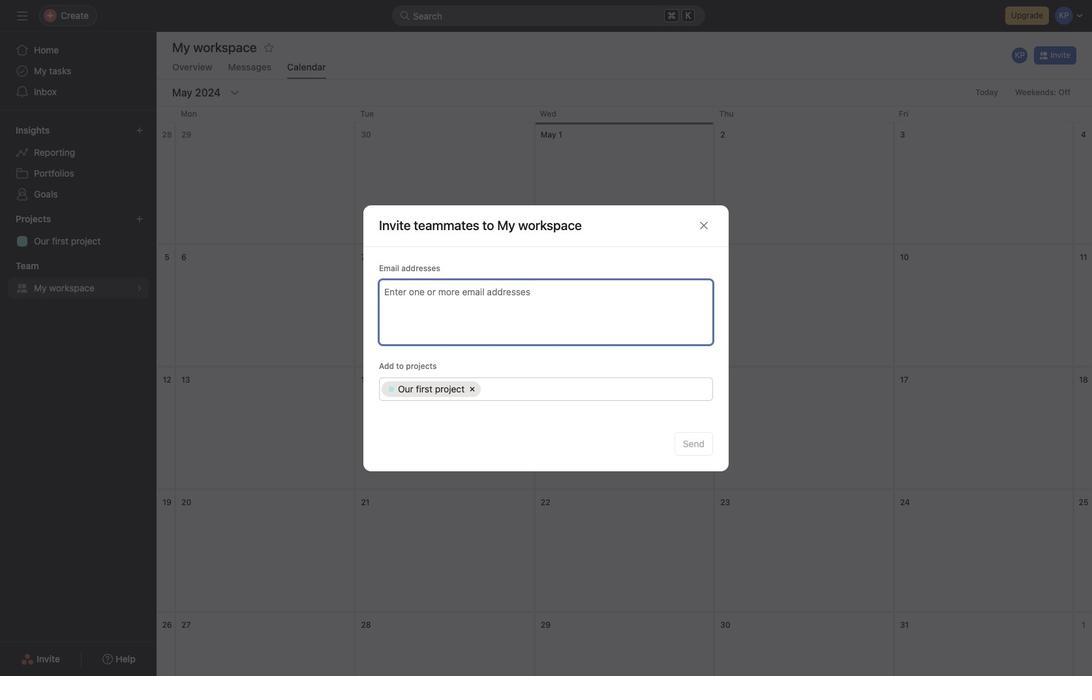 Task type: vqa. For each thing, say whether or not it's contained in the screenshot.
'May 1' at the top of page
yes



Task type: locate. For each thing, give the bounding box(es) containing it.
my workspace
[[34, 282, 95, 294]]

our first project down projects
[[398, 383, 465, 394]]

28
[[162, 130, 172, 140], [361, 620, 371, 630]]

reporting
[[34, 147, 75, 158]]

Enter one or more email addresses text field
[[384, 283, 706, 299]]

0 vertical spatial to
[[482, 218, 494, 233]]

project up teams element
[[71, 236, 101, 247]]

invite button
[[1034, 46, 1076, 65], [12, 648, 69, 671]]

2
[[720, 130, 725, 140]]

overview link
[[172, 61, 212, 79]]

my tasks link
[[8, 61, 149, 82]]

our first project
[[34, 236, 101, 247], [398, 383, 465, 394]]

upgrade
[[1011, 10, 1043, 20]]

20
[[181, 498, 191, 508]]

30
[[361, 130, 371, 140], [720, 620, 730, 630]]

projects element
[[0, 207, 157, 254]]

27
[[181, 620, 191, 630]]

22
[[541, 498, 550, 508]]

⌘
[[668, 10, 676, 21]]

23
[[720, 498, 730, 508]]

2 my from the top
[[34, 282, 47, 294]]

0 horizontal spatial 30
[[361, 130, 371, 140]]

1 horizontal spatial project
[[435, 383, 465, 394]]

11
[[1080, 252, 1087, 262]]

my left tasks at left
[[34, 65, 47, 76]]

portfolios
[[34, 168, 74, 179]]

first
[[52, 236, 68, 247], [416, 383, 433, 394]]

reporting link
[[8, 142, 149, 163]]

1 horizontal spatial invite button
[[1034, 46, 1076, 65]]

project
[[71, 236, 101, 247], [435, 383, 465, 394]]

to right teammates
[[482, 218, 494, 233]]

1
[[558, 130, 562, 140], [1082, 620, 1086, 630]]

to right add
[[396, 361, 404, 371]]

0 vertical spatial our first project
[[34, 236, 101, 247]]

messages link
[[228, 61, 272, 79]]

my
[[34, 65, 47, 76], [34, 282, 47, 294]]

1 my from the top
[[34, 65, 47, 76]]

my left workspace
[[34, 282, 47, 294]]

1 horizontal spatial 28
[[361, 620, 371, 630]]

0 horizontal spatial our first project
[[34, 236, 101, 247]]

our inside cell
[[398, 383, 414, 394]]

1 horizontal spatial invite
[[379, 218, 411, 233]]

insights
[[16, 125, 50, 136]]

send
[[683, 438, 705, 449]]

1 horizontal spatial 1
[[1082, 620, 1086, 630]]

1 vertical spatial my
[[34, 282, 47, 294]]

weekends: off button
[[1009, 84, 1076, 102]]

0 vertical spatial 1
[[558, 130, 562, 140]]

29
[[181, 130, 191, 140], [541, 620, 551, 630]]

15
[[541, 375, 549, 385]]

my workspace
[[172, 40, 257, 55], [497, 218, 582, 233]]

invite teammates to my workspace
[[379, 218, 582, 233]]

tue
[[360, 109, 374, 119]]

teammates
[[414, 218, 479, 233]]

insights element
[[0, 119, 157, 207]]

projects
[[406, 361, 437, 371]]

1 horizontal spatial 30
[[720, 620, 730, 630]]

1 vertical spatial invite
[[379, 218, 411, 233]]

0 vertical spatial first
[[52, 236, 68, 247]]

1 vertical spatial 29
[[541, 620, 551, 630]]

1 vertical spatial first
[[416, 383, 433, 394]]

0 horizontal spatial to
[[396, 361, 404, 371]]

16
[[720, 375, 729, 385]]

cell
[[483, 381, 708, 397]]

0 horizontal spatial 28
[[162, 130, 172, 140]]

1 vertical spatial invite button
[[12, 648, 69, 671]]

addresses
[[401, 263, 440, 273]]

hide sidebar image
[[17, 10, 27, 21]]

first down projects
[[416, 383, 433, 394]]

0 vertical spatial our
[[34, 236, 49, 247]]

1 vertical spatial 30
[[720, 620, 730, 630]]

1 horizontal spatial to
[[482, 218, 494, 233]]

off
[[1059, 87, 1071, 97]]

0 vertical spatial project
[[71, 236, 101, 247]]

home link
[[8, 40, 149, 61]]

0 vertical spatial 30
[[361, 130, 371, 140]]

our down add to projects
[[398, 383, 414, 394]]

1 vertical spatial our
[[398, 383, 414, 394]]

4
[[1081, 130, 1086, 140]]

1 horizontal spatial our first project
[[398, 383, 465, 394]]

calendar link
[[287, 61, 326, 79]]

today
[[976, 87, 998, 97]]

our down goals
[[34, 236, 49, 247]]

teams element
[[0, 254, 157, 301]]

1 vertical spatial 1
[[1082, 620, 1086, 630]]

upgrade button
[[1005, 7, 1049, 25]]

0 horizontal spatial 29
[[181, 130, 191, 140]]

my inside global element
[[34, 65, 47, 76]]

invite
[[1051, 50, 1071, 60], [379, 218, 411, 233], [37, 654, 60, 665]]

tasks
[[49, 65, 71, 76]]

our first project up teams element
[[34, 236, 101, 247]]

0 horizontal spatial invite button
[[12, 648, 69, 671]]

first up teams element
[[52, 236, 68, 247]]

0 vertical spatial my workspace
[[172, 40, 257, 55]]

mon
[[181, 109, 197, 119]]

our
[[34, 236, 49, 247], [398, 383, 414, 394]]

project down projects
[[435, 383, 465, 394]]

my inside teams element
[[34, 282, 47, 294]]

workspace
[[49, 282, 95, 294]]

0 horizontal spatial our
[[34, 236, 49, 247]]

0 horizontal spatial first
[[52, 236, 68, 247]]

1 horizontal spatial first
[[416, 383, 433, 394]]

1 vertical spatial 28
[[361, 620, 371, 630]]

26
[[162, 620, 172, 630]]

weekends:
[[1015, 87, 1056, 97]]

our inside projects element
[[34, 236, 49, 247]]

0 vertical spatial invite
[[1051, 50, 1071, 60]]

our first project cell
[[382, 381, 481, 397]]

first inside projects element
[[52, 236, 68, 247]]

today button
[[970, 84, 1004, 102]]

0 horizontal spatial invite
[[37, 654, 60, 665]]

1 vertical spatial to
[[396, 361, 404, 371]]

to
[[482, 218, 494, 233], [396, 361, 404, 371]]

1 vertical spatial our first project
[[398, 383, 465, 394]]

1 horizontal spatial my workspace
[[497, 218, 582, 233]]

0 vertical spatial my
[[34, 65, 47, 76]]

1 horizontal spatial our
[[398, 383, 414, 394]]

prominent image
[[400, 10, 410, 21]]

wed
[[540, 109, 557, 119]]

13
[[181, 375, 190, 385]]

0 vertical spatial invite button
[[1034, 46, 1076, 65]]

1 vertical spatial my workspace
[[497, 218, 582, 233]]

home
[[34, 44, 59, 55]]

31
[[900, 620, 909, 630]]

1 vertical spatial project
[[435, 383, 465, 394]]



Task type: describe. For each thing, give the bounding box(es) containing it.
calendar
[[287, 61, 326, 72]]

invite inside dialog
[[379, 218, 411, 233]]

invite teammates to my workspace dialog
[[363, 205, 729, 471]]

19
[[163, 498, 171, 508]]

inbox
[[34, 86, 57, 97]]

our first project inside projects element
[[34, 236, 101, 247]]

email
[[379, 263, 399, 273]]

3
[[900, 130, 905, 140]]

kp
[[1015, 50, 1025, 60]]

our first project inside cell
[[398, 383, 465, 394]]

may 2024
[[172, 87, 221, 99]]

close this dialog image
[[699, 221, 709, 231]]

portfolios link
[[8, 163, 149, 184]]

10
[[900, 252, 909, 262]]

our first project link
[[8, 231, 149, 252]]

first inside cell
[[416, 383, 433, 394]]

may 1
[[541, 130, 562, 140]]

25
[[1079, 498, 1089, 508]]

email addresses
[[379, 263, 440, 273]]

goals
[[34, 189, 58, 200]]

my tasks
[[34, 65, 71, 76]]

14
[[361, 375, 370, 385]]

0 vertical spatial 29
[[181, 130, 191, 140]]

my workspace link
[[8, 278, 149, 299]]

2 horizontal spatial invite
[[1051, 50, 1071, 60]]

18
[[1079, 375, 1088, 385]]

k
[[686, 10, 691, 21]]

goals link
[[8, 184, 149, 205]]

our first project row
[[380, 378, 712, 400]]

may
[[541, 130, 556, 140]]

17
[[900, 375, 908, 385]]

thu
[[719, 109, 734, 119]]

inbox link
[[8, 82, 149, 102]]

24
[[900, 498, 910, 508]]

2 vertical spatial invite
[[37, 654, 60, 665]]

my for my tasks
[[34, 65, 47, 76]]

messages
[[228, 61, 272, 72]]

my workspace inside dialog
[[497, 218, 582, 233]]

0 horizontal spatial project
[[71, 236, 101, 247]]

0 horizontal spatial 1
[[558, 130, 562, 140]]

add to projects
[[379, 361, 437, 371]]

0 horizontal spatial my workspace
[[172, 40, 257, 55]]

weekends: off
[[1015, 87, 1071, 97]]

project inside cell
[[435, 383, 465, 394]]

send button
[[675, 432, 713, 456]]

1 horizontal spatial 29
[[541, 620, 551, 630]]

12
[[163, 375, 171, 385]]

global element
[[0, 32, 157, 110]]

fri
[[899, 109, 909, 119]]

6
[[181, 252, 186, 262]]

overview
[[172, 61, 212, 72]]

7
[[361, 252, 366, 262]]

add
[[379, 361, 394, 371]]

add to starred image
[[263, 42, 274, 53]]

my for my workspace
[[34, 282, 47, 294]]

0 vertical spatial 28
[[162, 130, 172, 140]]

5
[[165, 252, 169, 262]]

21
[[361, 498, 370, 508]]



